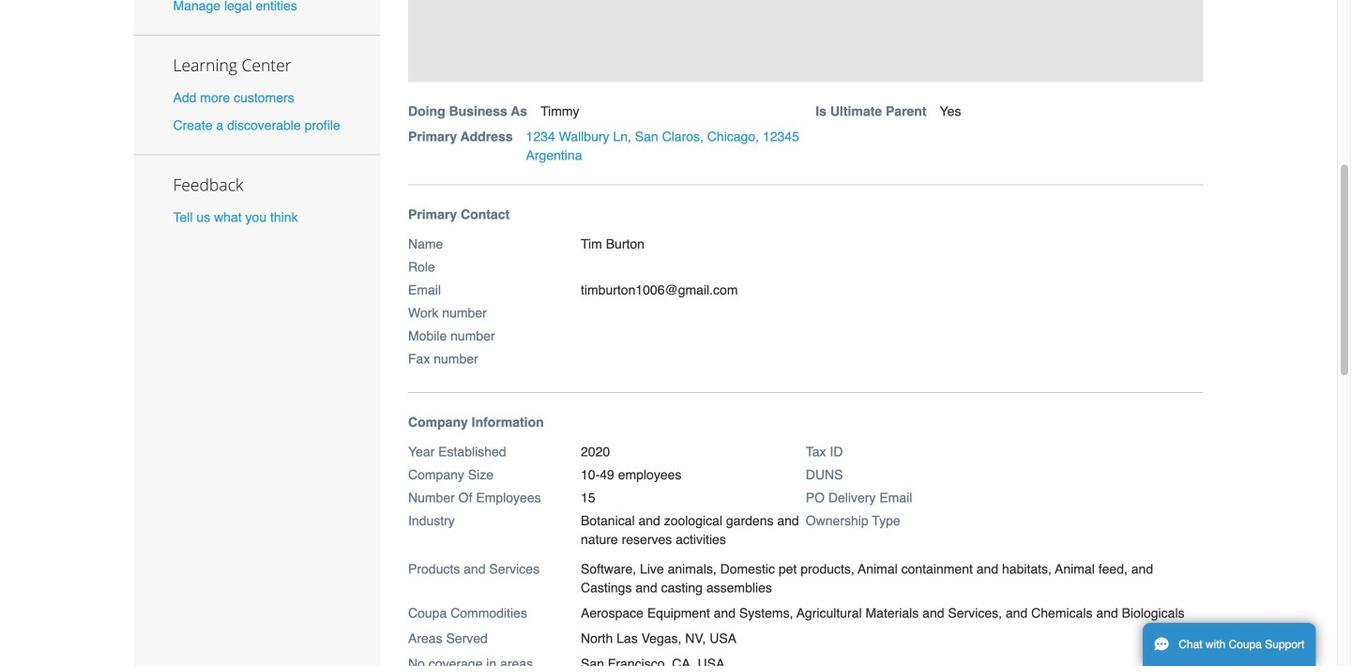 Task type: describe. For each thing, give the bounding box(es) containing it.
background image
[[408, 0, 1204, 82]]



Task type: locate. For each thing, give the bounding box(es) containing it.
banner
[[402, 0, 1223, 186]]



Task type: vqa. For each thing, say whether or not it's contained in the screenshot.
banner
yes



